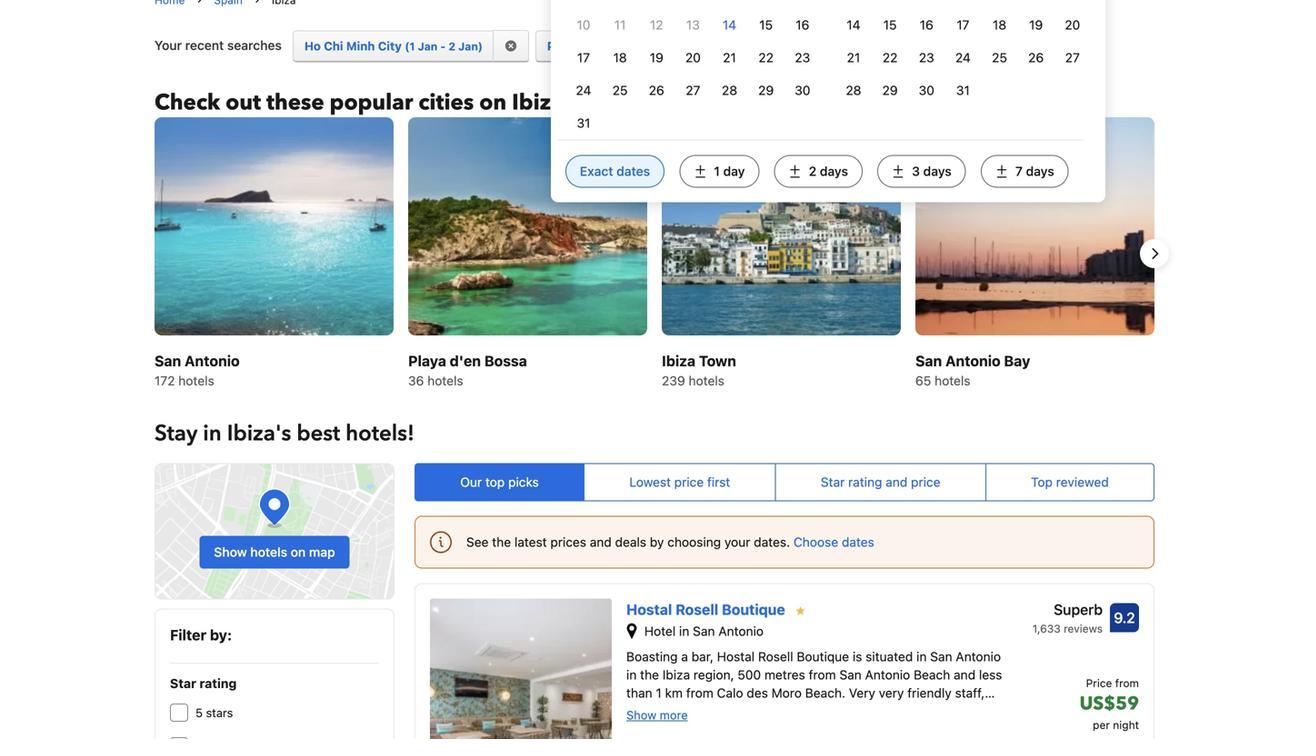 Task type: vqa. For each thing, say whether or not it's contained in the screenshot.


Task type: locate. For each thing, give the bounding box(es) containing it.
cities
[[419, 88, 474, 118]]

1 horizontal spatial 27
[[1065, 50, 1080, 65]]

0 horizontal spatial 17
[[577, 50, 590, 65]]

31 down the 24 option
[[956, 83, 970, 98]]

0 horizontal spatial dates
[[617, 164, 650, 179]]

18 January 2024 checkbox
[[993, 17, 1006, 32]]

2 29 from the left
[[882, 83, 898, 98]]

0 vertical spatial 25
[[992, 50, 1007, 65]]

3 days from the left
[[1026, 164, 1054, 179]]

rating
[[848, 474, 882, 489], [199, 676, 237, 691]]

0 horizontal spatial 21
[[723, 50, 736, 65]]

15 for 15 december 2023 option
[[759, 17, 773, 32]]

2 jan) from the left
[[633, 40, 658, 53]]

29 down 22 january 2024 checkbox
[[882, 83, 898, 98]]

12
[[650, 17, 663, 32]]

1 horizontal spatial days
[[923, 164, 952, 179]]

28 December 2023 checkbox
[[722, 83, 737, 98]]

0 vertical spatial hostal
[[626, 601, 672, 618]]

1 vertical spatial dates
[[842, 534, 874, 549]]

25
[[992, 50, 1007, 65], [612, 83, 628, 98]]

1 vertical spatial 19
[[650, 50, 663, 65]]

1 vertical spatial 1
[[656, 686, 662, 701]]

show down than at left
[[626, 708, 656, 722]]

16 for 16 january 2024 checkbox
[[920, 17, 933, 32]]

65
[[915, 373, 931, 388]]

28 for 28 december 2023 option
[[722, 83, 737, 98]]

16 for the 16 checkbox
[[796, 17, 809, 32]]

ibiza inside boasting a bar, hostal rosell boutique is situated in san antonio in the ibiza region, 500 metres from san antonio beach and less than 1 km from calo des moro beach. show more
[[663, 667, 690, 682]]

0 horizontal spatial 15
[[759, 17, 773, 32]]

26 for 26 option
[[649, 83, 664, 98]]

reviewed
[[1056, 474, 1109, 489]]

15 December 2023 checkbox
[[759, 17, 773, 32]]

17 for 17 january 2024 'checkbox'
[[957, 17, 970, 32]]

2 horizontal spatial and
[[954, 667, 976, 682]]

2 28 from the left
[[846, 83, 861, 98]]

1 horizontal spatial 21
[[847, 50, 860, 65]]

hotels down town
[[689, 373, 725, 388]]

jan) down 12 december 2023 option
[[633, 40, 658, 53]]

5
[[195, 706, 203, 720]]

1 vertical spatial on
[[291, 544, 306, 559]]

1 horizontal spatial and
[[886, 474, 908, 489]]

hostal up hotel
[[626, 601, 672, 618]]

picks
[[508, 474, 539, 489]]

24 January 2024 checkbox
[[955, 50, 971, 65]]

the right see
[[492, 534, 511, 549]]

2 down 11
[[623, 40, 630, 53]]

27
[[1065, 50, 1080, 65], [686, 83, 700, 98]]

hotels right 172
[[178, 373, 214, 388]]

1 horizontal spatial 25
[[992, 50, 1007, 65]]

san up 172
[[155, 352, 181, 370]]

bar,
[[692, 649, 714, 664]]

2 30 from the left
[[919, 83, 934, 98]]

1 22 from the left
[[759, 50, 774, 65]]

25 down 18 december 2023 option
[[612, 83, 628, 98]]

1 horizontal spatial jan)
[[633, 40, 658, 53]]

14 January 2024 checkbox
[[847, 17, 861, 32]]

1 21 from the left
[[723, 50, 736, 65]]

0 horizontal spatial 20
[[685, 50, 701, 65]]

16 up 23 january 2024 option
[[920, 17, 933, 32]]

22 December 2023 checkbox
[[759, 50, 774, 65]]

16 December 2023 checkbox
[[796, 17, 809, 32]]

2 jan from the left
[[593, 40, 613, 53]]

29 for 29 december 2023 checkbox
[[758, 83, 774, 98]]

21 for 21 december 2023 option
[[723, 50, 736, 65]]

- right the city on the top left of page
[[440, 40, 446, 53]]

antonio
[[185, 352, 240, 370], [946, 352, 1001, 370], [718, 623, 764, 638], [956, 649, 1001, 664], [865, 667, 910, 682]]

jan) left ho chi minh city
 - remove this item from your recent searches image
[[458, 40, 483, 53]]

36
[[408, 373, 424, 388]]

30 down 23 december 2023 option in the top right of the page
[[795, 83, 810, 98]]

rosell up the hotel in san antonio
[[676, 601, 718, 618]]

see the latest prices and deals by choosing your dates. choose dates
[[466, 534, 874, 549]]

18
[[993, 17, 1006, 32], [613, 50, 627, 65]]

0 horizontal spatial the
[[492, 534, 511, 549]]

hostal rosell boutique
[[626, 601, 789, 618]]

29
[[758, 83, 774, 98], [882, 83, 898, 98]]

1 left km
[[656, 686, 662, 701]]

1 (1 from the left
[[405, 40, 415, 53]]

1 horizontal spatial 23
[[919, 50, 934, 65]]

27 down 20 december 2023 checkbox
[[686, 83, 700, 98]]

0 vertical spatial rating
[[848, 474, 882, 489]]

status
[[415, 516, 1155, 568]]

(1 inside paris (1 jan - 2 jan)
[[580, 40, 590, 53]]

15 up 22 option
[[759, 17, 773, 32]]

hostal rosell boutique, hotel in san antonio image
[[430, 598, 612, 739]]

0 horizontal spatial star
[[170, 676, 196, 691]]

2 (1 from the left
[[580, 40, 590, 53]]

0 vertical spatial 24
[[955, 50, 971, 65]]

1 vertical spatial 18
[[613, 50, 627, 65]]

16 up 23 december 2023 option in the top right of the page
[[796, 17, 809, 32]]

1 horizontal spatial (1
[[580, 40, 590, 53]]

bossa
[[484, 352, 527, 370]]

1 horizontal spatial show
[[626, 708, 656, 722]]

30 for 30 january 2024 'option'
[[919, 83, 934, 98]]

2 days
[[809, 164, 848, 179]]

ibiza's
[[227, 419, 291, 449]]

0 horizontal spatial jan)
[[458, 40, 483, 53]]

0 horizontal spatial 28
[[722, 83, 737, 98]]

1 horizontal spatial price
[[911, 474, 940, 489]]

1 horizontal spatial hostal
[[717, 649, 755, 664]]

2 16 from the left
[[920, 17, 933, 32]]

ibiza up km
[[663, 667, 690, 682]]

des
[[747, 686, 768, 701]]

1 vertical spatial 20
[[685, 50, 701, 65]]

jan
[[418, 40, 438, 53], [593, 40, 613, 53]]

(1
[[405, 40, 415, 53], [580, 40, 590, 53]]

21 December 2023 checkbox
[[723, 50, 736, 65]]

0 horizontal spatial rating
[[199, 676, 237, 691]]

your
[[155, 38, 182, 53]]

31 December 2023 checkbox
[[577, 116, 590, 131]]

0 vertical spatial star
[[821, 474, 845, 489]]

antonio up stay
[[185, 352, 240, 370]]

0 vertical spatial rosell
[[676, 601, 718, 618]]

a
[[681, 649, 688, 664]]

1 29 from the left
[[758, 83, 774, 98]]

2 inside 'ho chi minh city (1 jan - 2 jan)'
[[448, 40, 455, 53]]

boutique left 1 stars icon
[[722, 601, 785, 618]]

2 right day
[[809, 164, 817, 179]]

0 horizontal spatial hostal
[[626, 601, 672, 618]]

dates.
[[754, 534, 790, 549]]

price
[[674, 474, 704, 489], [911, 474, 940, 489]]

top
[[1031, 474, 1053, 489]]

ibiza left 24 december 2023 'checkbox'
[[512, 88, 563, 118]]

on right 'cities'
[[479, 88, 507, 118]]

1 horizontal spatial rosell
[[758, 649, 793, 664]]

25 for 25 december 2023 checkbox
[[612, 83, 628, 98]]

show more button
[[626, 707, 688, 722]]

days left 3
[[820, 164, 848, 179]]

28 down 21 checkbox
[[846, 83, 861, 98]]

17 December 2023 checkbox
[[577, 50, 590, 65]]

2 21 from the left
[[847, 50, 860, 65]]

scored 9.2 element
[[1110, 603, 1139, 632]]

hostal inside boasting a bar, hostal rosell boutique is situated in san antonio in the ibiza region, 500 metres from san antonio beach and less than 1 km from calo des moro beach. show more
[[717, 649, 755, 664]]

20 up 27 option
[[685, 50, 701, 65]]

0 horizontal spatial 26
[[649, 83, 664, 98]]

hotels inside the 'san antonio bay 65 hotels'
[[935, 373, 970, 388]]

2 15 from the left
[[883, 17, 897, 32]]

boasting
[[626, 649, 678, 664]]

hotels inside button
[[250, 544, 287, 559]]

san antonio bay 65 hotels
[[915, 352, 1030, 388]]

days for 7 days
[[1026, 164, 1054, 179]]

26 down 19 december 2023 option
[[649, 83, 664, 98]]

18 down the 11 december 2023 checkbox
[[613, 50, 627, 65]]

1 horizontal spatial 14
[[847, 17, 861, 32]]

15
[[759, 17, 773, 32], [883, 17, 897, 32]]

ibiza
[[512, 88, 563, 118], [662, 352, 696, 370], [663, 667, 690, 682]]

25 December 2023 checkbox
[[612, 83, 628, 98]]

18 December 2023 checkbox
[[613, 50, 627, 65]]

1 left day
[[714, 164, 720, 179]]

from up 'us$59'
[[1115, 677, 1139, 689]]

boutique inside boasting a bar, hostal rosell boutique is situated in san antonio in the ibiza region, 500 metres from san antonio beach and less than 1 km from calo des moro beach. show more
[[797, 649, 849, 664]]

days right 3
[[923, 164, 952, 179]]

29 for the 29 january 2024 option
[[882, 83, 898, 98]]

in
[[203, 419, 222, 449], [679, 623, 689, 638], [916, 649, 927, 664], [626, 667, 637, 682]]

23 down the 16 checkbox
[[795, 50, 810, 65]]

in up than at left
[[626, 667, 637, 682]]

boasting a bar, hostal rosell boutique is situated in san antonio in the ibiza region, 500 metres from san antonio beach and less than 1 km from calo des moro beach. show more
[[626, 649, 1002, 722]]

0 vertical spatial 17
[[957, 17, 970, 32]]

20 up 27 checkbox
[[1065, 17, 1080, 32]]

1 28 from the left
[[722, 83, 737, 98]]

14 for 14 january 2024 option
[[847, 17, 861, 32]]

show up "by:" on the bottom left of the page
[[214, 544, 247, 559]]

26 for 26 checkbox
[[1028, 50, 1044, 65]]

san
[[155, 352, 181, 370], [915, 352, 942, 370], [693, 623, 715, 638], [930, 649, 952, 664], [839, 667, 862, 682]]

hostal up '500'
[[717, 649, 755, 664]]

1 vertical spatial and
[[590, 534, 612, 549]]

san inside san antonio 172 hotels
[[155, 352, 181, 370]]

23 for 23 december 2023 option in the top right of the page
[[795, 50, 810, 65]]

san down is
[[839, 667, 862, 682]]

star rating and price
[[821, 474, 940, 489]]

2 - from the left
[[615, 40, 621, 53]]

1 horizontal spatial rating
[[848, 474, 882, 489]]

hotels right 65
[[935, 373, 970, 388]]

(1 down 10
[[580, 40, 590, 53]]

star up 5
[[170, 676, 196, 691]]

0 horizontal spatial jan
[[418, 40, 438, 53]]

21 down 14 december 2023 option
[[723, 50, 736, 65]]

- inside 'ho chi minh city (1 jan - 2 jan)'
[[440, 40, 446, 53]]

31 down 24 december 2023 'checkbox'
[[577, 116, 590, 131]]

30 down 23 january 2024 option
[[919, 83, 934, 98]]

star up choose dates button at the bottom
[[821, 474, 845, 489]]

23 down 16 january 2024 checkbox
[[919, 50, 934, 65]]

rosell
[[676, 601, 718, 618], [758, 649, 793, 664]]

0 horizontal spatial 24
[[576, 83, 591, 98]]

1 horizontal spatial 18
[[993, 17, 1006, 32]]

1 16 from the left
[[796, 17, 809, 32]]

rosell up metres at right
[[758, 649, 793, 664]]

antonio left 'bay'
[[946, 352, 1001, 370]]

2 vertical spatial and
[[954, 667, 976, 682]]

1 horizontal spatial 2
[[623, 40, 630, 53]]

19 left the paris
 - remove this item from your recent searches icon on the right top
[[650, 50, 663, 65]]

0 horizontal spatial on
[[291, 544, 306, 559]]

from up 'beach.'
[[809, 667, 836, 682]]

0 vertical spatial show
[[214, 544, 247, 559]]

26 down 19 option
[[1028, 50, 1044, 65]]

region,
[[694, 667, 734, 682]]

1 vertical spatial 26
[[649, 83, 664, 98]]

2 up 'cities'
[[448, 40, 455, 53]]

172
[[155, 373, 175, 388]]

1 horizontal spatial 16
[[920, 17, 933, 32]]

1 vertical spatial hostal
[[717, 649, 755, 664]]

from down region,
[[686, 686, 714, 701]]

0 vertical spatial 18
[[993, 17, 1006, 32]]

- down 11
[[615, 40, 621, 53]]

19 up 26 checkbox
[[1029, 17, 1043, 32]]

24 for the 24 option
[[955, 50, 971, 65]]

metres
[[765, 667, 805, 682]]

30
[[795, 83, 810, 98], [919, 83, 934, 98]]

0 horizontal spatial 25
[[612, 83, 628, 98]]

31 for 31 january 2024 option
[[956, 83, 970, 98]]

17 up the 24 option
[[957, 17, 970, 32]]

1 days from the left
[[820, 164, 848, 179]]

hotels inside san antonio 172 hotels
[[178, 373, 214, 388]]

27 January 2024 checkbox
[[1065, 50, 1080, 65]]

0 horizontal spatial 29
[[758, 83, 774, 98]]

18 up 25 option
[[993, 17, 1006, 32]]

superb 1,633 reviews
[[1032, 601, 1103, 635]]

26 December 2023 checkbox
[[649, 83, 664, 98]]

1 jan from the left
[[418, 40, 438, 53]]

exact dates
[[580, 164, 650, 179]]

san up 65
[[915, 352, 942, 370]]

status containing see the latest prices and deals by choosing your dates.
[[415, 516, 1155, 568]]

22 down 15 january 2024 option
[[883, 50, 898, 65]]

0 vertical spatial 27
[[1065, 50, 1080, 65]]

12 December 2023 checkbox
[[650, 17, 663, 32]]

19 January 2024 checkbox
[[1029, 17, 1043, 32]]

0 vertical spatial 31
[[956, 83, 970, 98]]

antonio down hostal rosell boutique
[[718, 623, 764, 638]]

jan) inside 'ho chi minh city (1 jan - 2 jan)'
[[458, 40, 483, 53]]

(1 right the city on the top left of page
[[405, 40, 415, 53]]

29 down 22 option
[[758, 83, 774, 98]]

1 horizontal spatial 19
[[1029, 17, 1043, 32]]

1 horizontal spatial 15
[[883, 17, 897, 32]]

14 up 21 checkbox
[[847, 17, 861, 32]]

star
[[821, 474, 845, 489], [170, 676, 196, 691]]

in right stay
[[203, 419, 222, 449]]

1 horizontal spatial 29
[[882, 83, 898, 98]]

us$59
[[1080, 691, 1139, 716]]

20 for 20 december 2023 checkbox
[[685, 50, 701, 65]]

out
[[226, 88, 261, 118]]

20
[[1065, 17, 1080, 32], [685, 50, 701, 65]]

14 up 21 december 2023 option
[[723, 17, 736, 32]]

filter
[[170, 626, 206, 643]]

dates right exact
[[617, 164, 650, 179]]

0 horizontal spatial 22
[[759, 50, 774, 65]]

km
[[665, 686, 683, 701]]

0 vertical spatial 20
[[1065, 17, 1080, 32]]

the inside boasting a bar, hostal rosell boutique is situated in san antonio in the ibiza region, 500 metres from san antonio beach and less than 1 km from calo des moro beach. show more
[[640, 667, 659, 682]]

next image
[[1144, 243, 1165, 265]]

2 days from the left
[[923, 164, 952, 179]]

1 vertical spatial 24
[[576, 83, 591, 98]]

2
[[448, 40, 455, 53], [623, 40, 630, 53], [809, 164, 817, 179]]

16 January 2024 checkbox
[[920, 17, 933, 32]]

0 vertical spatial 19
[[1029, 17, 1043, 32]]

24 up 31 december 2023 checkbox
[[576, 83, 591, 98]]

on left map
[[291, 544, 306, 559]]

24 up 31 january 2024 option
[[955, 50, 971, 65]]

is
[[853, 649, 862, 664]]

on
[[479, 88, 507, 118], [291, 544, 306, 559]]

31 for 31 december 2023 checkbox
[[577, 116, 590, 131]]

1 vertical spatial boutique
[[797, 649, 849, 664]]

1 14 from the left
[[723, 17, 736, 32]]

1 vertical spatial 25
[[612, 83, 628, 98]]

antonio down situated
[[865, 667, 910, 682]]

0 horizontal spatial show
[[214, 544, 247, 559]]

17 right paris
[[577, 50, 590, 65]]

1 vertical spatial show
[[626, 708, 656, 722]]

prices
[[550, 534, 586, 549]]

0 horizontal spatial 19
[[650, 50, 663, 65]]

1 vertical spatial star
[[170, 676, 196, 691]]

21 down 14 january 2024 option
[[847, 50, 860, 65]]

rating up stars at the left bottom of the page
[[199, 676, 237, 691]]

1 vertical spatial 31
[[577, 116, 590, 131]]

jan right the city on the top left of page
[[418, 40, 438, 53]]

0 horizontal spatial 23
[[795, 50, 810, 65]]

ibiza up 239
[[662, 352, 696, 370]]

21 January 2024 checkbox
[[847, 50, 860, 65]]

2 vertical spatial ibiza
[[663, 667, 690, 682]]

1 horizontal spatial 31
[[956, 83, 970, 98]]

0 vertical spatial 26
[[1028, 50, 1044, 65]]

latest
[[514, 534, 547, 549]]

show
[[214, 544, 247, 559], [626, 708, 656, 722]]

dates right choose
[[842, 534, 874, 549]]

show hotels on map button
[[199, 536, 350, 568]]

1 vertical spatial ibiza
[[662, 352, 696, 370]]

30 January 2024 checkbox
[[919, 83, 934, 98]]

7 days
[[1015, 164, 1054, 179]]

1 - from the left
[[440, 40, 446, 53]]

1 30 from the left
[[795, 83, 810, 98]]

28 down 21 december 2023 option
[[722, 83, 737, 98]]

boutique left is
[[797, 649, 849, 664]]

22 January 2024 checkbox
[[883, 50, 898, 65]]

in up beach
[[916, 649, 927, 664]]

1
[[714, 164, 720, 179], [656, 686, 662, 701]]

25 down 18 option
[[992, 50, 1007, 65]]

hotels down the playa
[[427, 373, 463, 388]]

rating up choose dates button at the bottom
[[848, 474, 882, 489]]

20 for 20 checkbox
[[1065, 17, 1080, 32]]

27 for 27 checkbox
[[1065, 50, 1080, 65]]

0 vertical spatial dates
[[617, 164, 650, 179]]

playa d'en bossa 36 hotels
[[408, 352, 527, 388]]

more
[[660, 708, 688, 722]]

15 up 22 january 2024 checkbox
[[883, 17, 897, 32]]

1 horizontal spatial 17
[[957, 17, 970, 32]]

22
[[759, 50, 774, 65], [883, 50, 898, 65]]

first
[[707, 474, 730, 489]]

days right '7'
[[1026, 164, 1054, 179]]

22 down 15 december 2023 option
[[759, 50, 774, 65]]

1 horizontal spatial 24
[[955, 50, 971, 65]]

1 vertical spatial 27
[[686, 83, 700, 98]]

1 horizontal spatial -
[[615, 40, 621, 53]]

day
[[723, 164, 745, 179]]

1 jan) from the left
[[458, 40, 483, 53]]

dates
[[617, 164, 650, 179], [842, 534, 874, 549]]

hotels left map
[[250, 544, 287, 559]]

show hotels on map link
[[155, 463, 395, 599]]

0 horizontal spatial (1
[[405, 40, 415, 53]]

1 inside boasting a bar, hostal rosell boutique is situated in san antonio in the ibiza region, 500 metres from san antonio beach and less than 1 km from calo des moro beach. show more
[[656, 686, 662, 701]]

2 22 from the left
[[883, 50, 898, 65]]

27 down 20 checkbox
[[1065, 50, 1080, 65]]

30 for 30 "option"
[[795, 83, 810, 98]]

0 horizontal spatial 18
[[613, 50, 627, 65]]

2 14 from the left
[[847, 17, 861, 32]]

2 23 from the left
[[919, 50, 934, 65]]

17
[[957, 17, 970, 32], [577, 50, 590, 65]]

16
[[796, 17, 809, 32], [920, 17, 933, 32]]

239
[[662, 373, 685, 388]]

0 horizontal spatial 30
[[795, 83, 810, 98]]

19 for 19 december 2023 option
[[650, 50, 663, 65]]

1 horizontal spatial 22
[[883, 50, 898, 65]]

0 horizontal spatial -
[[440, 40, 446, 53]]

14
[[723, 17, 736, 32], [847, 17, 861, 32]]

the down boasting
[[640, 667, 659, 682]]

0 horizontal spatial price
[[674, 474, 704, 489]]

13 December 2023 checkbox
[[686, 17, 700, 32]]

1 horizontal spatial star
[[821, 474, 845, 489]]

show hotels on map
[[214, 544, 335, 559]]

5 stars group
[[170, 704, 379, 739]]

1 23 from the left
[[795, 50, 810, 65]]

0 vertical spatial the
[[492, 534, 511, 549]]

1 horizontal spatial 1
[[714, 164, 720, 179]]

0 horizontal spatial rosell
[[676, 601, 718, 618]]

dates inside status
[[842, 534, 874, 549]]

1 15 from the left
[[759, 17, 773, 32]]

show inside boasting a bar, hostal rosell boutique is situated in san antonio in the ibiza region, 500 metres from san antonio beach and less than 1 km from calo des moro beach. show more
[[626, 708, 656, 722]]

23 December 2023 checkbox
[[795, 50, 810, 65]]

jan left 18 december 2023 option
[[593, 40, 613, 53]]

1 vertical spatial rosell
[[758, 649, 793, 664]]

1 horizontal spatial jan
[[593, 40, 613, 53]]



Task type: describe. For each thing, give the bounding box(es) containing it.
best
[[297, 419, 340, 449]]

rating for star rating and price
[[848, 474, 882, 489]]

playa d'en bossa 36 hotels image
[[408, 117, 647, 357]]

san inside the 'san antonio bay 65 hotels'
[[915, 352, 942, 370]]

25 January 2024 checkbox
[[992, 50, 1007, 65]]

0 vertical spatial and
[[886, 474, 908, 489]]

san up beach
[[930, 649, 952, 664]]

11 December 2023 checkbox
[[614, 17, 626, 32]]

rosell inside boasting a bar, hostal rosell boutique is situated in san antonio in the ibiza region, 500 metres from san antonio beach and less than 1 km from calo des moro beach. show more
[[758, 649, 793, 664]]

29 December 2023 checkbox
[[758, 83, 774, 98]]

reviews
[[1064, 622, 1103, 635]]

per
[[1093, 718, 1110, 731]]

stars
[[206, 706, 233, 720]]

0 horizontal spatial from
[[686, 686, 714, 701]]

24 for 24 december 2023 'checkbox'
[[576, 83, 591, 98]]

jan) inside paris (1 jan - 2 jan)
[[633, 40, 658, 53]]

2 price from the left
[[911, 474, 940, 489]]

14 for 14 december 2023 option
[[723, 17, 736, 32]]

1 price from the left
[[674, 474, 704, 489]]

(1 inside 'ho chi minh city (1 jan - 2 jan)'
[[405, 40, 415, 53]]

bay
[[1004, 352, 1030, 370]]

hotels!
[[346, 419, 415, 449]]

stay in ibiza's best hotels!
[[155, 419, 415, 449]]

11
[[614, 17, 626, 32]]

town
[[699, 352, 736, 370]]

san antonio 172 hotels image
[[155, 117, 394, 357]]

ho
[[304, 39, 321, 53]]

by:
[[210, 626, 232, 643]]

deals
[[615, 534, 646, 549]]

star for star rating
[[170, 676, 196, 691]]

1,633
[[1032, 622, 1061, 635]]

san antonio 172 hotels
[[155, 352, 240, 388]]

21 for 21 checkbox
[[847, 50, 860, 65]]

minh
[[346, 39, 375, 53]]

18 for 18 option
[[993, 17, 1006, 32]]

31 January 2024 checkbox
[[956, 83, 970, 98]]

lowest price first
[[629, 474, 730, 489]]

14 December 2023 checkbox
[[723, 17, 736, 32]]

1 horizontal spatial from
[[809, 667, 836, 682]]

check out these popular cities on ibiza
[[155, 88, 563, 118]]

18 for 18 december 2023 option
[[613, 50, 627, 65]]

22 for 22 january 2024 checkbox
[[883, 50, 898, 65]]

3
[[912, 164, 920, 179]]

- inside paris (1 jan - 2 jan)
[[615, 40, 621, 53]]

0 horizontal spatial and
[[590, 534, 612, 549]]

9.2
[[1114, 609, 1135, 626]]

moro
[[772, 686, 802, 701]]

10 December 2023 checkbox
[[577, 17, 590, 32]]

27 December 2023 checkbox
[[686, 83, 700, 98]]

7
[[1015, 164, 1023, 179]]

paris
[[547, 39, 577, 53]]

recent
[[185, 38, 224, 53]]

3 days
[[912, 164, 952, 179]]

2 inside paris (1 jan - 2 jan)
[[623, 40, 630, 53]]

the inside status
[[492, 534, 511, 549]]

17 January 2024 checkbox
[[957, 17, 970, 32]]

1 day
[[714, 164, 745, 179]]

25 for 25 option
[[992, 50, 1007, 65]]

exact
[[580, 164, 613, 179]]

ho chi minh city (1 jan - 2 jan)
[[304, 39, 483, 53]]

jan inside paris (1 jan - 2 jan)
[[593, 40, 613, 53]]

on inside show hotels on map button
[[291, 544, 306, 559]]

popular
[[330, 88, 413, 118]]

price
[[1086, 677, 1112, 689]]

star rating
[[170, 676, 237, 691]]

check
[[155, 88, 220, 118]]

22 for 22 option
[[759, 50, 774, 65]]

show inside button
[[214, 544, 247, 559]]

top reviewed
[[1031, 474, 1109, 489]]

19 for 19 option
[[1029, 17, 1043, 32]]

and inside boasting a bar, hostal rosell boutique is situated in san antonio in the ibiza region, 500 metres from san antonio beach and less than 1 km from calo des moro beach. show more
[[954, 667, 976, 682]]

23 January 2024 checkbox
[[919, 50, 934, 65]]

15 for 15 january 2024 option
[[883, 17, 897, 32]]

night
[[1113, 718, 1139, 731]]

17 for "17 december 2023" option
[[577, 50, 590, 65]]

1 stars image
[[796, 606, 805, 615]]

ibiza town 239 hotels
[[662, 352, 736, 388]]

than
[[626, 686, 652, 701]]

5 stars
[[195, 706, 233, 720]]

beach.
[[805, 686, 845, 701]]

situated
[[866, 649, 913, 664]]

29 January 2024 checkbox
[[882, 83, 898, 98]]

top
[[485, 474, 505, 489]]

hotels inside ibiza town 239 hotels
[[689, 373, 725, 388]]

30 December 2023 checkbox
[[795, 83, 810, 98]]

city
[[378, 39, 402, 53]]

rating for star rating
[[199, 676, 237, 691]]

19 December 2023 checkbox
[[650, 50, 663, 65]]

20 January 2024 checkbox
[[1065, 17, 1080, 32]]

san down hostal rosell boutique
[[693, 623, 715, 638]]

superb
[[1054, 601, 1103, 618]]

d'en
[[450, 352, 481, 370]]

chi
[[324, 39, 343, 53]]

13
[[686, 17, 700, 32]]

paris
 - remove this item from your recent searches image
[[679, 40, 692, 52]]

ibiza inside ibiza town 239 hotels
[[662, 352, 696, 370]]

less
[[979, 667, 1002, 682]]

23 for 23 january 2024 option
[[919, 50, 934, 65]]

ibiza town 239 hotels image
[[662, 117, 901, 357]]

map
[[309, 544, 335, 559]]

hotels inside playa d'en bossa 36 hotels
[[427, 373, 463, 388]]

10
[[577, 17, 590, 32]]

filter by:
[[170, 626, 232, 643]]

antonio inside the 'san antonio bay 65 hotels'
[[946, 352, 1001, 370]]

price from us$59 per night
[[1080, 677, 1139, 731]]

hotel
[[644, 623, 676, 638]]

15 January 2024 checkbox
[[883, 17, 897, 32]]

calo
[[717, 686, 743, 701]]

choose
[[794, 534, 838, 549]]

antonio up less
[[956, 649, 1001, 664]]

choose dates button
[[794, 533, 874, 551]]

hotel in san antonio
[[644, 623, 764, 638]]

27 for 27 option
[[686, 83, 700, 98]]

our
[[460, 474, 482, 489]]

28 for 28 january 2024 checkbox
[[846, 83, 861, 98]]

0 vertical spatial ibiza
[[512, 88, 563, 118]]

playa
[[408, 352, 446, 370]]

jan inside 'ho chi minh city (1 jan - 2 jan)'
[[418, 40, 438, 53]]

from inside price from us$59 per night
[[1115, 677, 1139, 689]]

ho chi minh city
 - remove this item from your recent searches image
[[504, 40, 517, 52]]

26 January 2024 checkbox
[[1028, 50, 1044, 65]]

antonio inside san antonio 172 hotels
[[185, 352, 240, 370]]

in right hotel
[[679, 623, 689, 638]]

these
[[266, 88, 324, 118]]

paris (1 jan - 2 jan)
[[547, 39, 658, 53]]

lowest
[[629, 474, 671, 489]]

star for star rating and price
[[821, 474, 845, 489]]

searches
[[227, 38, 282, 53]]

2 horizontal spatial 2
[[809, 164, 817, 179]]

your
[[724, 534, 750, 549]]

days for 2 days
[[820, 164, 848, 179]]

check out these popular cities on ibiza section
[[140, 117, 1169, 390]]

0 vertical spatial boutique
[[722, 601, 785, 618]]

by
[[650, 534, 664, 549]]

0 vertical spatial 1
[[714, 164, 720, 179]]

0 vertical spatial on
[[479, 88, 507, 118]]

beach
[[914, 667, 950, 682]]

24 December 2023 checkbox
[[576, 83, 591, 98]]

20 December 2023 checkbox
[[685, 50, 701, 65]]

28 January 2024 checkbox
[[846, 83, 861, 98]]

san antonio bay 65 hotels image
[[915, 117, 1155, 357]]

choosing
[[668, 534, 721, 549]]

stay
[[155, 419, 198, 449]]

days for 3 days
[[923, 164, 952, 179]]



